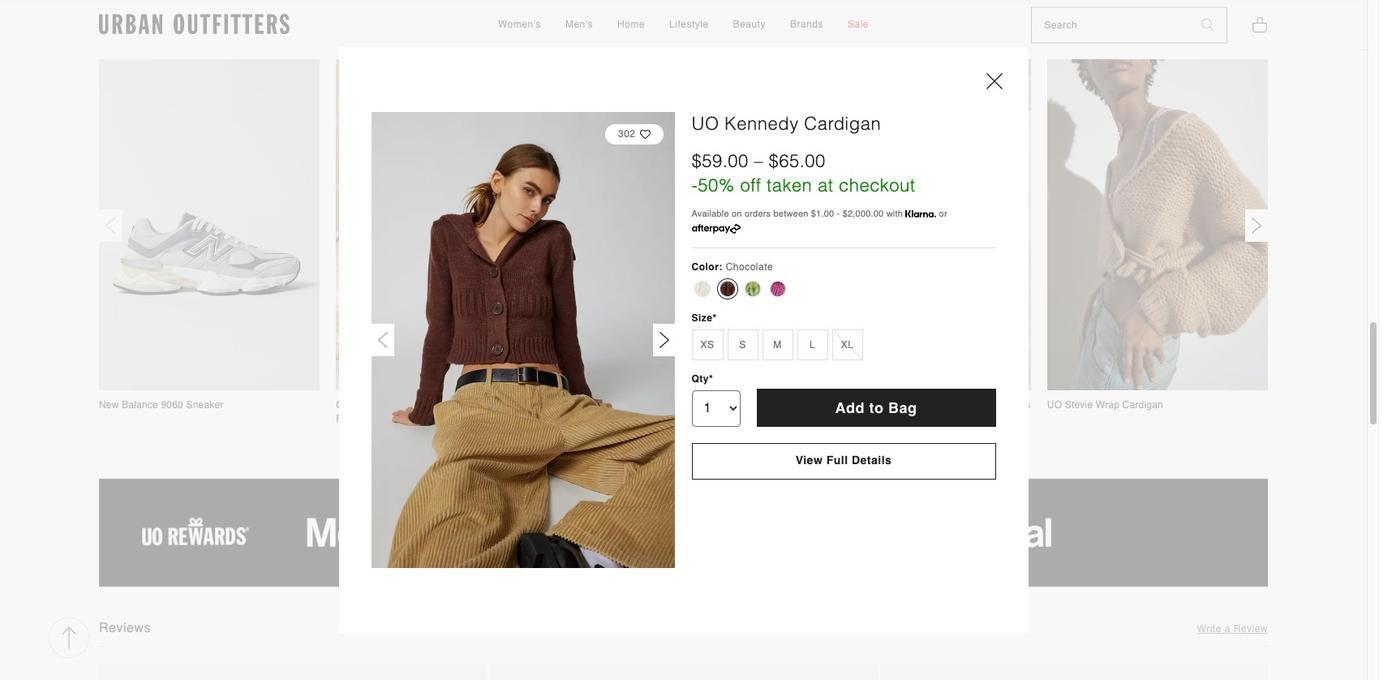 Task type: describe. For each thing, give the bounding box(es) containing it.
urban outfitters image
[[99, 14, 290, 35]]

out from under bounceplush cabot jogger pant image
[[336, 59, 557, 391]]

1 horizontal spatial -
[[837, 209, 840, 219]]

Search text field
[[1032, 8, 1190, 43]]

9060
[[161, 400, 183, 411]]

50%
[[698, 176, 735, 196]]

l
[[810, 339, 816, 351]]

main navigation element
[[352, 1, 1015, 49]]

ivory image
[[694, 281, 711, 297]]

under
[[381, 400, 409, 411]]

1 horizontal spatial cardigan
[[804, 113, 881, 134]]

cabot
[[474, 400, 500, 411]]

off
[[741, 176, 762, 196]]

new balance 9060 sneaker link
[[99, 59, 320, 412]]

$1.00
[[811, 209, 835, 219]]

write
[[1197, 624, 1222, 635]]

add to bag
[[835, 399, 917, 416]]

a
[[1225, 624, 1231, 635]]

uo stevie wrap cardigan
[[1048, 400, 1164, 411]]

kimchi blue sydney off-the-shoulder mini dress
[[810, 400, 1031, 411]]

- inside the $59.00 – $65.00 -50% off taken at checkout
[[692, 176, 698, 196]]

wrap
[[1096, 400, 1120, 411]]

chocolate image
[[719, 281, 736, 297]]

people
[[99, 18, 142, 33]]

color: chocolate
[[692, 262, 774, 273]]

qty
[[692, 373, 709, 385]]

0 vertical spatial uo kennedy cardigan
[[692, 113, 881, 134]]

the-
[[920, 400, 940, 411]]

or
[[939, 209, 948, 219]]

sneaker
[[186, 400, 224, 411]]

available on orders between $1.00 - $2,000.00 with
[[692, 209, 906, 219]]

out from under bounceplush cabot jogger pant
[[336, 400, 534, 425]]

xs
[[701, 339, 715, 351]]

$2,000.00
[[843, 209, 884, 219]]

details
[[852, 454, 892, 467]]

shoulder
[[940, 400, 980, 411]]

m
[[774, 339, 782, 351]]

my shopping bag image
[[1252, 15, 1268, 33]]

between
[[774, 209, 809, 219]]

stevie
[[1065, 400, 1093, 411]]

chocolate
[[726, 262, 774, 273]]

original price: $59.00 – $65.00 element
[[692, 149, 826, 174]]

green multi image
[[745, 281, 761, 297]]

view full details
[[796, 454, 892, 467]]

color:
[[692, 262, 723, 273]]

kimchi
[[810, 400, 841, 411]]

mini
[[983, 400, 1002, 411]]

bounceplush
[[412, 400, 471, 411]]

balance
[[122, 400, 158, 411]]

$65.00
[[769, 151, 826, 171]]

full
[[827, 454, 849, 467]]

kimchi blue sydney off-the-shoulder mini dress link
[[810, 59, 1031, 412]]

at
[[818, 176, 834, 196]]

uo for uo kennedy cardigan link
[[573, 400, 588, 411]]

new
[[99, 400, 119, 411]]

on
[[732, 209, 742, 219]]

jogger
[[503, 400, 534, 411]]

2 horizontal spatial cardigan
[[1123, 400, 1164, 411]]

uo stevie wrap cardigan link
[[1048, 59, 1268, 412]]

s
[[740, 339, 746, 351]]

also
[[146, 18, 172, 33]]

0 horizontal spatial uo kennedy cardigan
[[573, 400, 674, 411]]

people also viewed
[[99, 18, 221, 33]]

new balance 9060 sneaker
[[99, 400, 224, 411]]

view full details link
[[692, 443, 996, 479]]



Task type: vqa. For each thing, say whether or not it's contained in the screenshot.
UGG
no



Task type: locate. For each thing, give the bounding box(es) containing it.
None search field
[[1032, 8, 1190, 43]]

sydney
[[866, 400, 900, 411]]

purple multi image
[[770, 281, 786, 297]]

kennedy
[[725, 113, 799, 134], [591, 400, 631, 411]]

2 horizontal spatial uo
[[1048, 400, 1062, 411]]

0 vertical spatial -
[[692, 176, 698, 196]]

cardigan
[[804, 113, 881, 134], [634, 400, 674, 411], [1123, 400, 1164, 411]]

uo kennedy cardigan link
[[573, 59, 794, 412]]

1 horizontal spatial uo
[[692, 113, 719, 134]]

checkout
[[839, 176, 916, 196]]

reviews
[[99, 621, 151, 636]]

orders
[[745, 209, 771, 219]]

uo for uo stevie wrap cardigan link in the right of the page
[[1048, 400, 1062, 411]]

write a review button
[[1197, 623, 1268, 636]]

uo stevie wrap cardigan image
[[1048, 59, 1268, 391]]

kennedy inside uo kennedy cardigan link
[[591, 400, 631, 411]]

1 vertical spatial kennedy
[[591, 400, 631, 411]]

-
[[692, 176, 698, 196], [837, 209, 840, 219]]

pant
[[336, 413, 357, 425]]

1 vertical spatial uo kennedy cardigan
[[573, 400, 674, 411]]

off-
[[903, 400, 920, 411]]

klarna image
[[906, 210, 937, 217]]

$59.00 – $65.00 -50% off taken at checkout
[[692, 151, 916, 196]]

uo kennedy cardigan image
[[573, 59, 794, 391]]

view
[[796, 454, 823, 467]]

0 horizontal spatial -
[[692, 176, 698, 196]]

viewed
[[176, 18, 221, 33]]

uo rewards members get extra points on urban renewal image
[[99, 479, 1268, 587]]

uo left stevie
[[1048, 400, 1062, 411]]

0 horizontal spatial uo
[[573, 400, 588, 411]]

dress
[[1005, 400, 1031, 411]]

add to bag button
[[757, 388, 996, 427]]

from
[[355, 400, 379, 411]]

review
[[1234, 624, 1268, 635]]

1 vertical spatial -
[[837, 209, 840, 219]]

302
[[618, 128, 636, 140]]

kimchi blue sydney off-the-shoulder mini dress image
[[810, 59, 1031, 391]]

new balance 9060 sneaker image
[[99, 59, 320, 391]]

1 horizontal spatial kennedy
[[725, 113, 799, 134]]

- up available
[[692, 176, 698, 196]]

0 vertical spatial kennedy
[[725, 113, 799, 134]]

add
[[835, 399, 865, 416]]

uo right jogger
[[573, 400, 588, 411]]

with
[[887, 209, 903, 219]]

$59.00
[[692, 151, 749, 171]]

search image
[[1202, 19, 1215, 32]]

size
[[692, 313, 713, 324]]

out
[[336, 400, 352, 411]]

available
[[692, 209, 729, 219]]

–
[[754, 151, 764, 171]]

xl
[[841, 339, 854, 351]]

0 horizontal spatial kennedy
[[591, 400, 631, 411]]

302 button
[[605, 116, 663, 152]]

bag
[[889, 399, 917, 416]]

write a review
[[1197, 624, 1268, 635]]

taken
[[767, 176, 813, 196]]

uo up $59.00
[[692, 113, 719, 134]]

out from under bounceplush cabot jogger pant link
[[336, 59, 557, 426]]

afterpay image
[[692, 224, 741, 233]]

uo kennedy cardigan
[[692, 113, 881, 134], [573, 400, 674, 411]]

- right the $1.00
[[837, 209, 840, 219]]

uo
[[692, 113, 719, 134], [573, 400, 588, 411], [1048, 400, 1062, 411]]

1 horizontal spatial uo kennedy cardigan
[[692, 113, 881, 134]]

blue
[[843, 400, 864, 411]]

to
[[870, 399, 884, 416]]

0 horizontal spatial cardigan
[[634, 400, 674, 411]]



